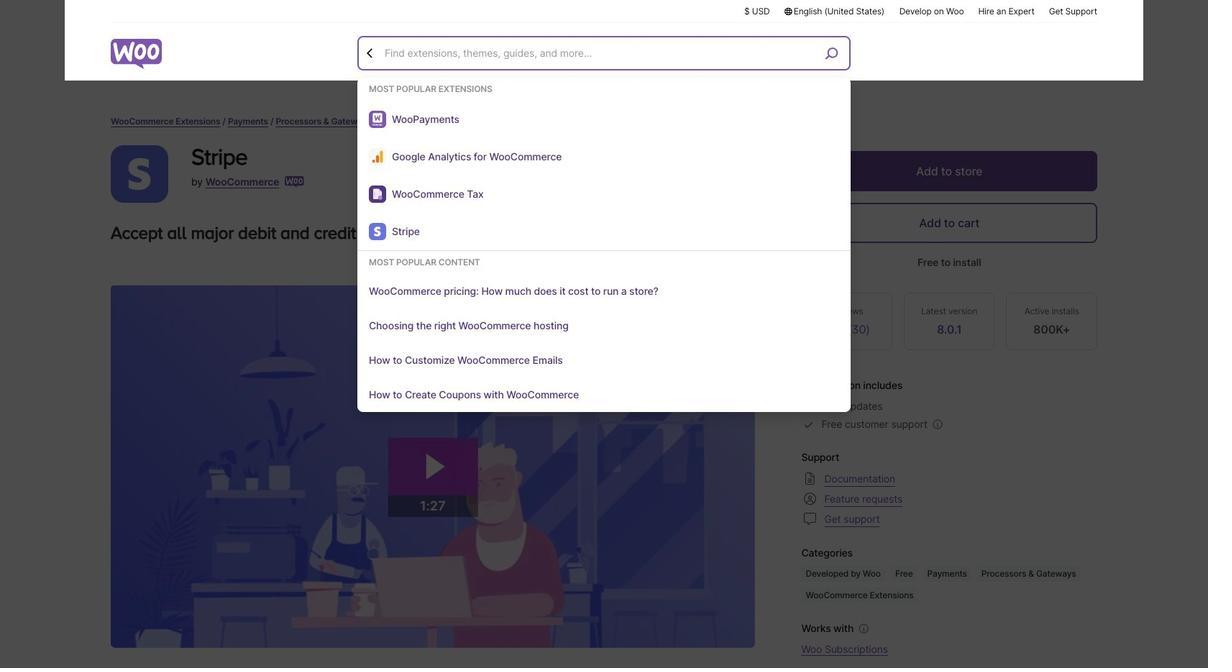 Task type: describe. For each thing, give the bounding box(es) containing it.
circle info image
[[857, 621, 871, 636]]

message image
[[802, 510, 819, 528]]

product icon image
[[111, 145, 168, 203]]

file lines image
[[802, 470, 819, 487]]



Task type: locate. For each thing, give the bounding box(es) containing it.
list box
[[357, 83, 851, 412]]

0 vertical spatial group
[[357, 83, 851, 251]]

breadcrumb element
[[111, 115, 1098, 128]]

developed by woocommerce image
[[285, 176, 305, 188]]

circle user image
[[802, 490, 819, 507]]

2 group from the top
[[357, 257, 851, 412]]

group
[[357, 83, 851, 251], [357, 257, 851, 412]]

close search image
[[363, 46, 378, 60]]

Find extensions, themes, guides, and more… search field
[[381, 38, 820, 68]]

None search field
[[357, 36, 851, 412]]

1 vertical spatial group
[[357, 257, 851, 412]]

1 group from the top
[[357, 83, 851, 251]]



Task type: vqa. For each thing, say whether or not it's contained in the screenshot.
Open account menu Image
no



